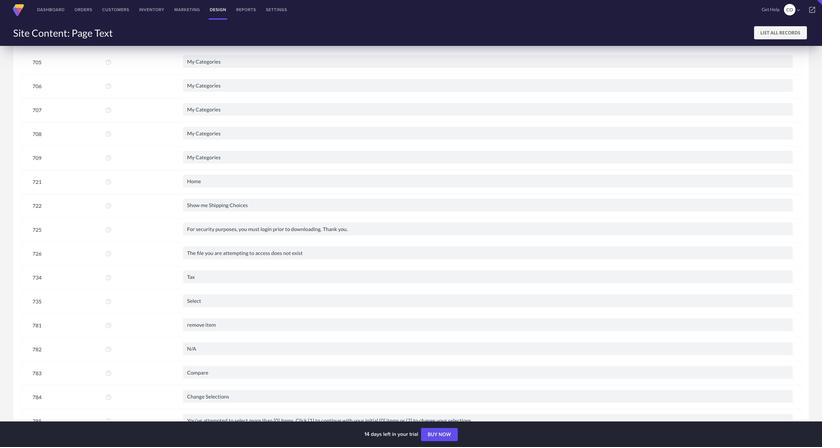 Task type: describe. For each thing, give the bounding box(es) containing it.
help_outline for 726
[[105, 251, 112, 257]]

781
[[32, 322, 42, 329]]

content:
[[32, 27, 70, 39]]

get
[[762, 7, 769, 12]]

help_outline for 783
[[105, 370, 112, 377]]

trial
[[409, 431, 418, 438]]

help_outline for 785
[[105, 418, 112, 425]]

list all records
[[761, 30, 801, 35]]

get help
[[762, 7, 780, 12]]

now
[[439, 432, 451, 438]]

help_outline for 725
[[105, 227, 112, 233]]

help_outline for 735
[[105, 299, 112, 305]]

725
[[32, 227, 42, 233]]

782
[[32, 346, 42, 353]]

help_outline for 705
[[105, 59, 112, 65]]

site content: page text
[[13, 27, 113, 39]]

help_outline for 734
[[105, 275, 112, 281]]

703
[[32, 11, 42, 17]]

help
[[770, 7, 780, 12]]

co
[[786, 7, 793, 12]]

settings
[[266, 7, 287, 13]]

726
[[32, 251, 42, 257]]

co 
[[786, 7, 801, 13]]

days
[[371, 431, 382, 438]]

marketing
[[174, 7, 200, 13]]

help_outline for 707
[[105, 107, 112, 113]]

14
[[364, 431, 370, 438]]

records
[[780, 30, 801, 35]]

list
[[761, 30, 770, 35]]

buy now link
[[421, 429, 458, 442]]

help_outline for 784
[[105, 394, 112, 401]]



Task type: locate. For each thing, give the bounding box(es) containing it.
buy
[[428, 432, 438, 438]]

help_outline for 709
[[105, 155, 112, 161]]

help_outline for 703
[[105, 11, 112, 18]]

help_outline
[[105, 11, 112, 18], [105, 35, 112, 42], [105, 59, 112, 65], [105, 83, 112, 89], [105, 107, 112, 113], [105, 131, 112, 137], [105, 155, 112, 161], [105, 179, 112, 185], [105, 203, 112, 209], [105, 227, 112, 233], [105, 251, 112, 257], [105, 275, 112, 281], [105, 299, 112, 305], [105, 322, 112, 329], [105, 346, 112, 353], [105, 370, 112, 377], [105, 394, 112, 401], [105, 418, 112, 425]]

6 help_outline from the top
[[105, 131, 112, 137]]

784
[[32, 394, 42, 401]]

None text field
[[183, 55, 793, 68], [183, 79, 793, 92], [183, 103, 793, 116], [183, 175, 793, 188], [183, 223, 793, 235], [183, 247, 793, 259], [183, 271, 793, 283], [183, 295, 793, 307], [183, 366, 793, 379], [183, 414, 793, 427], [183, 55, 793, 68], [183, 79, 793, 92], [183, 103, 793, 116], [183, 175, 793, 188], [183, 223, 793, 235], [183, 247, 793, 259], [183, 271, 793, 283], [183, 295, 793, 307], [183, 366, 793, 379], [183, 414, 793, 427]]

 link
[[802, 0, 822, 20]]

12 help_outline from the top
[[105, 275, 112, 281]]

707
[[32, 107, 42, 113]]

14 help_outline from the top
[[105, 322, 112, 329]]

2 help_outline from the top
[[105, 35, 112, 42]]

page
[[72, 27, 93, 39]]

3 help_outline from the top
[[105, 59, 112, 65]]

14 days left in your trial
[[364, 431, 420, 438]]

705
[[32, 59, 42, 65]]

4 help_outline from the top
[[105, 83, 112, 89]]

734
[[32, 275, 42, 281]]

your
[[398, 431, 408, 438]]

reports
[[236, 7, 256, 13]]

8 help_outline from the top
[[105, 179, 112, 185]]

721
[[32, 179, 42, 185]]


[[808, 6, 816, 14]]

722
[[32, 203, 42, 209]]

785
[[32, 418, 42, 425]]

17 help_outline from the top
[[105, 394, 112, 401]]

13 help_outline from the top
[[105, 299, 112, 305]]

735
[[32, 299, 42, 305]]

5 help_outline from the top
[[105, 107, 112, 113]]

customers
[[102, 7, 129, 13]]

704
[[32, 35, 42, 41]]

15 help_outline from the top
[[105, 346, 112, 353]]

dashboard link
[[32, 0, 70, 20]]

16 help_outline from the top
[[105, 370, 112, 377]]

left
[[383, 431, 391, 438]]


[[796, 7, 801, 13]]

None text field
[[183, 127, 793, 140], [183, 151, 793, 164], [183, 199, 793, 212], [183, 319, 793, 331], [183, 342, 793, 355], [183, 390, 793, 403], [183, 127, 793, 140], [183, 151, 793, 164], [183, 199, 793, 212], [183, 319, 793, 331], [183, 342, 793, 355], [183, 390, 793, 403]]

help_outline for 781
[[105, 322, 112, 329]]

783
[[32, 370, 42, 377]]

text
[[95, 27, 113, 39]]

10 help_outline from the top
[[105, 227, 112, 233]]

18 help_outline from the top
[[105, 418, 112, 425]]

help_outline for 706
[[105, 83, 112, 89]]

help_outline for 722
[[105, 203, 112, 209]]

706
[[32, 83, 42, 89]]

help_outline for 704
[[105, 35, 112, 42]]

help_outline for 782
[[105, 346, 112, 353]]

orders
[[74, 7, 92, 13]]

list all records link
[[754, 26, 807, 39]]

inventory
[[139, 7, 164, 13]]

help_outline for 721
[[105, 179, 112, 185]]

in
[[392, 431, 396, 438]]

dashboard
[[37, 7, 65, 13]]

708
[[32, 131, 42, 137]]

11 help_outline from the top
[[105, 251, 112, 257]]

9 help_outline from the top
[[105, 203, 112, 209]]

site
[[13, 27, 30, 39]]

all
[[771, 30, 779, 35]]

design
[[210, 7, 226, 13]]

7 help_outline from the top
[[105, 155, 112, 161]]

1 help_outline from the top
[[105, 11, 112, 18]]

help_outline for 708
[[105, 131, 112, 137]]

709
[[32, 155, 42, 161]]

buy now
[[428, 432, 451, 438]]



Task type: vqa. For each thing, say whether or not it's contained in the screenshot.
the topmost redeemable
no



